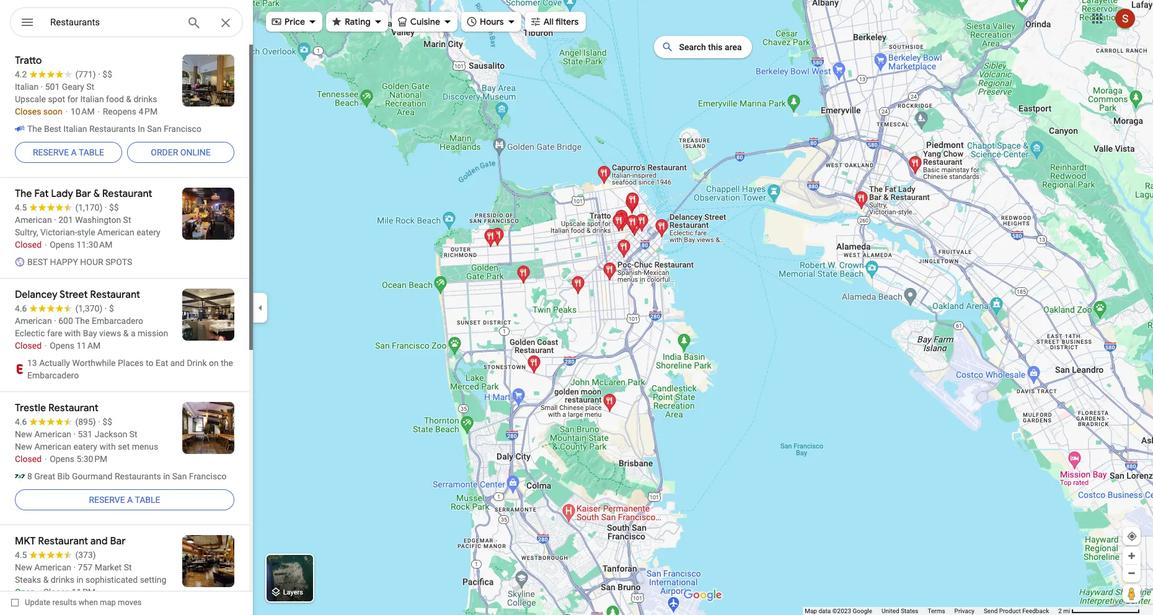 Task type: vqa. For each thing, say whether or not it's contained in the screenshot.
Atlanta "popup button"
no



Task type: locate. For each thing, give the bounding box(es) containing it.
search this area button
[[655, 36, 752, 58]]

reserve a table link
[[15, 138, 122, 167], [15, 486, 234, 515]]

online
[[180, 148, 211, 158]]

 button
[[10, 7, 45, 40]]

united states
[[882, 608, 919, 615]]

rating
[[345, 16, 371, 27]]

price button
[[266, 8, 323, 35]]

united states button
[[882, 608, 919, 616]]

2 mi
[[1059, 608, 1071, 615]]

map data ©2023 google
[[805, 608, 873, 615]]

table
[[79, 148, 104, 158], [135, 496, 160, 505]]

©2023
[[833, 608, 852, 615]]

zoom in image
[[1127, 552, 1137, 561]]

feedback
[[1023, 608, 1049, 615]]

layers
[[283, 589, 303, 597]]

update
[[25, 598, 50, 608]]

privacy button
[[955, 608, 975, 616]]

all filters
[[544, 16, 579, 27]]

moves
[[118, 598, 142, 608]]

1 horizontal spatial table
[[135, 496, 160, 505]]

map
[[805, 608, 817, 615]]

0 vertical spatial table
[[79, 148, 104, 158]]

1 vertical spatial reserve a table
[[89, 496, 160, 505]]

Restaurants field
[[10, 7, 243, 38]]

1 reserve a table link from the top
[[15, 138, 122, 167]]

hours button
[[461, 8, 521, 35]]

none field inside restaurants field
[[50, 15, 177, 30]]

reserve
[[33, 148, 69, 158], [89, 496, 125, 505]]

product
[[1000, 608, 1021, 615]]

2 mi button
[[1059, 608, 1140, 615]]

order online
[[151, 148, 211, 158]]

footer
[[805, 608, 1059, 616]]

1 vertical spatial reserve a table link
[[15, 486, 234, 515]]

show your location image
[[1127, 531, 1138, 543]]

footer containing map data ©2023 google
[[805, 608, 1059, 616]]

google account: sheryl atherton  
(sheryl.atherton@adept.ai) image
[[1116, 8, 1136, 28]]

2
[[1059, 608, 1062, 615]]

reserve a table for first reserve a table link from the bottom of the results for restaurants 'feed'
[[89, 496, 160, 505]]

order online link
[[127, 138, 234, 167]]

search
[[679, 42, 706, 52]]

0 vertical spatial reserve
[[33, 148, 69, 158]]

reserve a table
[[33, 148, 104, 158], [89, 496, 160, 505]]

0 vertical spatial reserve a table link
[[15, 138, 122, 167]]

area
[[725, 42, 742, 52]]

0 horizontal spatial reserve
[[33, 148, 69, 158]]

footer inside google maps element
[[805, 608, 1059, 616]]

a
[[71, 148, 77, 158], [127, 496, 133, 505]]

0 vertical spatial reserve a table
[[33, 148, 104, 158]]

data
[[819, 608, 831, 615]]

1 horizontal spatial a
[[127, 496, 133, 505]]

google maps element
[[0, 0, 1154, 616]]

terms button
[[928, 608, 946, 616]]

terms
[[928, 608, 946, 615]]

0 vertical spatial a
[[71, 148, 77, 158]]

collapse side panel image
[[254, 301, 267, 315]]

privacy
[[955, 608, 975, 615]]


[[20, 14, 35, 31]]

cuisine button
[[392, 8, 458, 35]]

results for restaurants feed
[[0, 45, 253, 616]]

None field
[[50, 15, 177, 30]]

all
[[544, 16, 554, 27]]

price
[[285, 16, 305, 27]]

2 reserve a table link from the top
[[15, 486, 234, 515]]

1 horizontal spatial reserve
[[89, 496, 125, 505]]

1 vertical spatial a
[[127, 496, 133, 505]]



Task type: describe. For each thing, give the bounding box(es) containing it.
0 horizontal spatial a
[[71, 148, 77, 158]]

hours
[[480, 16, 504, 27]]

search this area
[[679, 42, 742, 52]]

update results when map moves
[[25, 598, 142, 608]]

results
[[52, 598, 77, 608]]

filters
[[556, 16, 579, 27]]

rating button
[[326, 8, 388, 35]]

zoom out image
[[1127, 569, 1137, 579]]

send product feedback
[[984, 608, 1049, 615]]

order
[[151, 148, 178, 158]]

mi
[[1064, 608, 1071, 615]]

this
[[708, 42, 723, 52]]

Update results when map moves checkbox
[[11, 595, 142, 611]]

0 horizontal spatial table
[[79, 148, 104, 158]]

google
[[853, 608, 873, 615]]

map
[[100, 598, 116, 608]]

show street view coverage image
[[1123, 585, 1141, 603]]

all filters button
[[525, 8, 586, 35]]

cuisine
[[410, 16, 440, 27]]

 search field
[[10, 7, 243, 40]]

1 vertical spatial reserve
[[89, 496, 125, 505]]

when
[[79, 598, 98, 608]]

united
[[882, 608, 900, 615]]

send
[[984, 608, 998, 615]]

send product feedback button
[[984, 608, 1049, 616]]

reserve a table for 2nd reserve a table link from the bottom of the results for restaurants 'feed'
[[33, 148, 104, 158]]

1 vertical spatial table
[[135, 496, 160, 505]]

states
[[901, 608, 919, 615]]



